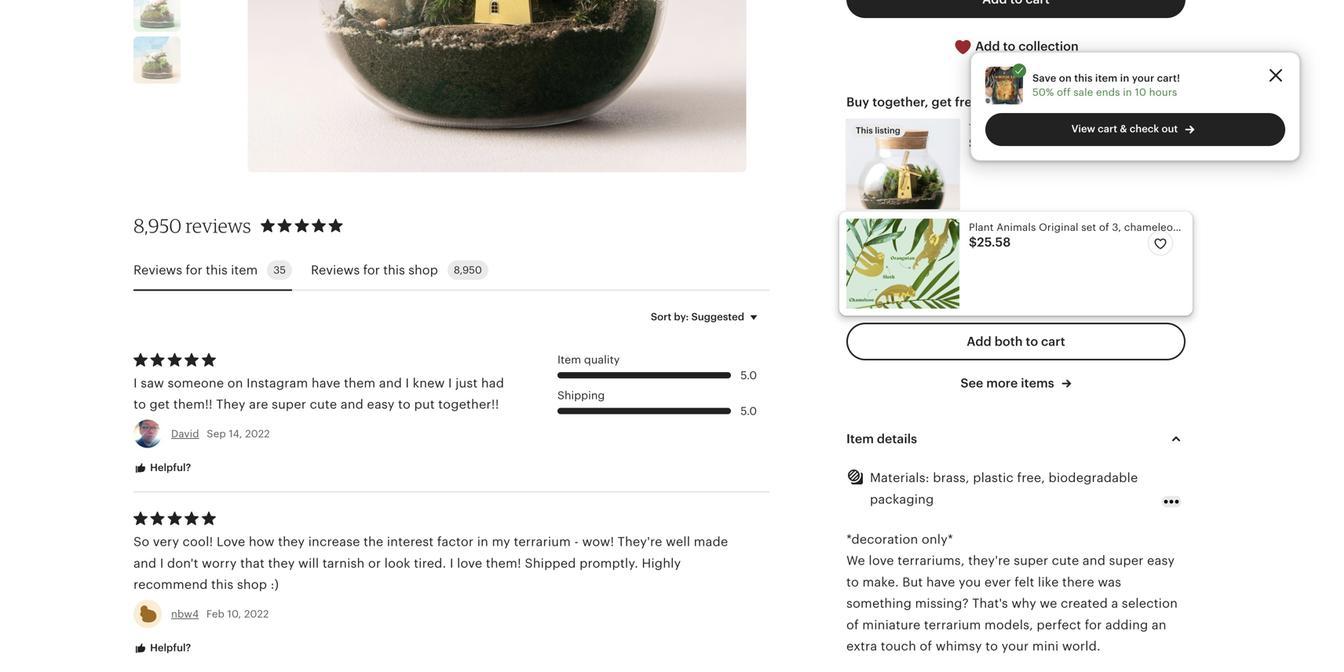 Task type: locate. For each thing, give the bounding box(es) containing it.
2 $ from the top
[[969, 235, 977, 249]]

1 horizontal spatial item
[[847, 432, 874, 446]]

they're
[[968, 554, 1010, 568]]

1 vertical spatial have
[[927, 575, 955, 589]]

mini down perfect
[[1032, 639, 1059, 653]]

so
[[133, 535, 150, 549]]

david
[[171, 428, 199, 440]]

love
[[217, 535, 245, 549]]

have inside *decoration only* we love terrariums, they're super cute and super easy to make. but have you ever felt like there was something missing? that's why we created a selection of miniature terrarium models, perfect for adding an extra touch of whimsy to your mini world.
[[927, 575, 955, 589]]

adding
[[1106, 618, 1148, 632]]

to
[[1003, 39, 1016, 53], [1026, 334, 1038, 348], [133, 397, 146, 411], [398, 397, 411, 411], [847, 575, 859, 589], [986, 639, 998, 653]]

they up :)
[[268, 556, 295, 570]]

get
[[932, 95, 952, 109], [150, 397, 170, 411]]

1 vertical spatial cute
[[1052, 554, 1079, 568]]

2022 right 14,
[[245, 428, 270, 440]]

tab list
[[133, 251, 770, 291]]

1 horizontal spatial shop
[[408, 263, 438, 277]]

1 horizontal spatial love
[[869, 554, 894, 568]]

felt
[[1015, 575, 1035, 589]]

*decoration only* we love terrariums, they're super cute and super easy to make. but have you ever felt like there was something missing? that's why we created a selection of miniature terrarium models, perfect for adding an extra touch of whimsy to your mini world.
[[847, 532, 1178, 653]]

0 vertical spatial have
[[312, 376, 340, 390]]

your down 'models,'
[[1002, 639, 1029, 653]]

1 helpful? from the top
[[148, 462, 191, 474]]

0 vertical spatial of
[[1099, 221, 1109, 233]]

1 vertical spatial helpful? button
[[122, 634, 203, 663]]

your inside save on this item in your cart! 50% off sale ends in 10 hours
[[1132, 72, 1155, 84]]

reviews for reviews for this shop
[[311, 263, 360, 277]]

0 vertical spatial in
[[1120, 72, 1130, 84]]

1 vertical spatial of
[[847, 618, 859, 632]]

$ down terrarium
[[969, 136, 977, 150]]

reviews
[[133, 263, 182, 277], [311, 263, 360, 277]]

add left both
[[967, 334, 992, 348]]

this
[[856, 126, 873, 136]]

0 horizontal spatial super
[[272, 397, 306, 411]]

i left saw
[[133, 376, 137, 390]]

1 vertical spatial mini
[[1032, 639, 1059, 653]]

will
[[298, 556, 319, 570]]

of
[[1099, 221, 1109, 233], [847, 618, 859, 632], [920, 639, 932, 653]]

2 5.0 from the top
[[741, 405, 757, 417]]

1 vertical spatial easy
[[1147, 554, 1175, 568]]

1 vertical spatial cart
[[1041, 334, 1065, 348]]

0 vertical spatial get
[[932, 95, 952, 109]]

on up they
[[227, 376, 243, 390]]

animals
[[997, 221, 1036, 233]]

0 horizontal spatial easy
[[367, 397, 395, 411]]

0 vertical spatial helpful?
[[148, 462, 191, 474]]

on up the off
[[1059, 72, 1072, 84]]

helpful? for so very cool! love how they increase the interest factor in my terrarium - wow!  they're well made and i don't worry that they will tarnish or look tired. i love them! shipped promptly. highly recommend this shop :)
[[148, 642, 191, 654]]

0 vertical spatial your
[[1132, 72, 1155, 84]]

0 horizontal spatial of
[[847, 618, 859, 632]]

0 horizontal spatial your
[[1002, 639, 1029, 653]]

to down 'models,'
[[986, 639, 998, 653]]

0 horizontal spatial item
[[558, 353, 581, 366]]

5.0 for shipping
[[741, 405, 757, 417]]

1 horizontal spatial cart
[[1098, 123, 1118, 135]]

terrarium up whimsy
[[924, 618, 981, 632]]

nbw4 feb 10, 2022
[[171, 608, 269, 620]]

2022 for instagram
[[245, 428, 270, 440]]

2 vertical spatial of
[[920, 639, 932, 653]]

1 horizontal spatial reviews
[[311, 263, 360, 277]]

reviews for reviews for this item
[[133, 263, 182, 277]]

1 vertical spatial get
[[150, 397, 170, 411]]

1 vertical spatial helpful?
[[148, 642, 191, 654]]

my
[[492, 535, 510, 549]]

1 vertical spatial your
[[1207, 122, 1230, 134]]

get down saw
[[150, 397, 170, 411]]

ever
[[985, 575, 1011, 589]]

item inside save on this item in your cart! 50% off sale ends in 10 hours
[[1095, 72, 1118, 84]]

they up will
[[278, 535, 305, 549]]

or
[[368, 556, 381, 570]]

35
[[273, 264, 286, 276]]

tab list containing reviews for this item
[[133, 251, 770, 291]]

0 vertical spatial add
[[975, 39, 1000, 53]]

$
[[969, 136, 977, 150], [969, 235, 977, 249]]

2 reviews from the left
[[311, 263, 360, 277]]

reviews right 35
[[311, 263, 360, 277]]

0 vertical spatial 2022
[[245, 428, 270, 440]]

0 horizontal spatial get
[[150, 397, 170, 411]]

super up was
[[1109, 554, 1144, 568]]

0 horizontal spatial terrarium
[[514, 535, 571, 549]]

reviews down 8,950 reviews
[[133, 263, 182, 277]]

feb
[[206, 608, 225, 620]]

1 horizontal spatial super
[[1014, 554, 1048, 568]]

for
[[1191, 122, 1205, 134], [186, 263, 202, 277], [363, 263, 380, 277], [1085, 618, 1102, 632]]

view cart & check out link
[[986, 113, 1286, 146]]

1 horizontal spatial terrarium
[[924, 618, 981, 632]]

3,
[[1112, 221, 1122, 233]]

this for reviews for this shop
[[383, 263, 405, 277]]

8,950
[[133, 214, 182, 237], [454, 264, 482, 276]]

0 vertical spatial item
[[1095, 72, 1118, 84]]

details
[[877, 432, 917, 446]]

super down "instagram"
[[272, 397, 306, 411]]

set
[[1082, 221, 1096, 233]]

1 helpful? button from the top
[[122, 454, 203, 483]]

cart inside button
[[1041, 334, 1065, 348]]

buy
[[847, 95, 870, 109]]

get left free
[[932, 95, 952, 109]]

1 $ from the top
[[969, 136, 977, 150]]

i right tired.
[[450, 556, 454, 570]]

0 horizontal spatial item
[[231, 263, 258, 277]]

i saw someone on instagram have them and i knew i just had to get them!! they are super cute and easy to put together!!
[[133, 376, 504, 411]]

and inside plant animals original set of 3, chameleon, sloth and orangutan trio, cu $ 25.58
[[1213, 221, 1231, 233]]

tarnish
[[323, 556, 365, 570]]

0 vertical spatial cute
[[310, 397, 337, 411]]

cool!
[[183, 535, 213, 549]]

helpful? button down david
[[122, 454, 203, 483]]

terrarium up shipped
[[514, 535, 571, 549]]

cute inside *decoration only* we love terrariums, they're super cute and super easy to make. but have you ever felt like there was something missing? that's why we created a selection of miniature terrarium models, perfect for adding an extra touch of whimsy to your mini world.
[[1052, 554, 1079, 568]]

1 vertical spatial item
[[847, 432, 874, 446]]

nbw4
[[171, 608, 199, 620]]

love down 'factor'
[[457, 556, 482, 570]]

0 horizontal spatial on
[[227, 376, 243, 390]]

of up extra
[[847, 618, 859, 632]]

1 vertical spatial 8,950
[[454, 264, 482, 276]]

something
[[847, 597, 912, 611]]

cart up items
[[1041, 334, 1065, 348]]

item for on
[[1095, 72, 1118, 84]]

2 horizontal spatial super
[[1109, 554, 1144, 568]]

them
[[344, 376, 376, 390]]

2 helpful? from the top
[[148, 642, 191, 654]]

free
[[955, 95, 980, 109]]

1 horizontal spatial cute
[[1052, 554, 1079, 568]]

1 vertical spatial on
[[227, 376, 243, 390]]

out
[[1162, 123, 1178, 135]]

whimsy
[[936, 639, 982, 653]]

0 vertical spatial shop
[[408, 263, 438, 277]]

shop inside so very cool! love how they increase the interest factor in my terrarium - wow!  they're well made and i don't worry that they will tarnish or look tired. i love them! shipped promptly. highly recommend this shop :)
[[237, 578, 267, 592]]

item inside tab list
[[231, 263, 258, 277]]

$ down plant
[[969, 235, 977, 249]]

&
[[1120, 123, 1127, 135]]

0 horizontal spatial have
[[312, 376, 340, 390]]

of left 3,
[[1099, 221, 1109, 233]]

by:
[[674, 311, 689, 323]]

your left terrariums
[[1207, 122, 1230, 134]]

:)
[[271, 578, 279, 592]]

1 horizontal spatial have
[[927, 575, 955, 589]]

1 vertical spatial 5.0
[[741, 405, 757, 417]]

we
[[847, 554, 865, 568]]

add up free
[[975, 39, 1000, 53]]

14.43
[[977, 136, 1010, 150]]

1 vertical spatial add
[[967, 334, 992, 348]]

world.
[[1062, 639, 1101, 653]]

ends
[[1096, 86, 1120, 98]]

0 horizontal spatial 8,950
[[133, 214, 182, 237]]

0 vertical spatial terrarium
[[514, 535, 571, 549]]

2022 right 10,
[[244, 608, 269, 620]]

check
[[1130, 123, 1159, 135]]

increase
[[308, 535, 360, 549]]

to inside button
[[1003, 39, 1016, 53]]

cute
[[310, 397, 337, 411], [1052, 554, 1079, 568]]

-
[[574, 535, 579, 549]]

1 horizontal spatial item
[[1095, 72, 1118, 84]]

1 vertical spatial terrarium
[[924, 618, 981, 632]]

1 horizontal spatial easy
[[1147, 554, 1175, 568]]

easy inside *decoration only* we love terrariums, they're super cute and super easy to make. but have you ever felt like there was something missing? that's why we created a selection of miniature terrarium models, perfect for adding an extra touch of whimsy to your mini world.
[[1147, 554, 1175, 568]]

in inside so very cool! love how they increase the interest factor in my terrarium - wow!  they're well made and i don't worry that they will tarnish or look tired. i love them! shipped promptly. highly recommend this shop :)
[[477, 535, 488, 549]]

super
[[272, 397, 306, 411], [1014, 554, 1048, 568], [1109, 554, 1144, 568]]

8,950 for 8,950 reviews
[[133, 214, 182, 237]]

see
[[961, 376, 983, 390]]

1 horizontal spatial get
[[932, 95, 952, 109]]

2 helpful? button from the top
[[122, 634, 203, 663]]

sale
[[1074, 86, 1093, 98]]

plant animals original set of 3, chameleon, sloth and orangutan trio, cute plant gift image
[[847, 219, 960, 308]]

helpful? button for i saw someone on instagram have them and i knew i just had to get them!! they are super cute and easy to put together!!
[[122, 454, 203, 483]]

saw
[[141, 376, 164, 390]]

and right sloth
[[1213, 221, 1231, 233]]

1 horizontal spatial on
[[1059, 72, 1072, 84]]

0 vertical spatial helpful? button
[[122, 454, 203, 483]]

your up 10
[[1132, 72, 1155, 84]]

orangutan
[[1234, 221, 1286, 233]]

2 horizontal spatial of
[[1099, 221, 1109, 233]]

0 vertical spatial easy
[[367, 397, 395, 411]]

mini inside *decoration only* we love terrariums, they're super cute and super easy to make. but have you ever felt like there was something missing? that's why we created a selection of miniature terrarium models, perfect for adding an extra touch of whimsy to your mini world.
[[1032, 639, 1059, 653]]

easy up "selection"
[[1147, 554, 1175, 568]]

cart left &
[[1098, 123, 1118, 135]]

0 horizontal spatial shop
[[237, 578, 267, 592]]

this
[[1074, 72, 1093, 84], [206, 263, 228, 277], [383, 263, 405, 277], [211, 578, 234, 592]]

item up ends
[[1095, 72, 1118, 84]]

hours
[[1149, 86, 1177, 98]]

0 vertical spatial on
[[1059, 72, 1072, 84]]

1 vertical spatial 2022
[[244, 608, 269, 620]]

2 vertical spatial your
[[1002, 639, 1029, 653]]

on inside i saw someone on instagram have them and i knew i just had to get them!! they are super cute and easy to put together!!
[[227, 376, 243, 390]]

item
[[558, 353, 581, 366], [847, 432, 874, 446]]

1 reviews from the left
[[133, 263, 182, 277]]

of right the touch on the right
[[920, 639, 932, 653]]

0 horizontal spatial reviews
[[133, 263, 182, 277]]

mini inside terrarium decorations, diy mini accessories for your terrariums $ 14.43
[[1105, 122, 1126, 134]]

item left details
[[847, 432, 874, 446]]

1 vertical spatial shop
[[237, 578, 267, 592]]

super up felt
[[1014, 554, 1048, 568]]

to left the put
[[398, 397, 411, 411]]

love up the make.
[[869, 554, 894, 568]]

and down the so
[[133, 556, 157, 570]]

add for add both to cart
[[967, 334, 992, 348]]

helpful? down 'david' link
[[148, 462, 191, 474]]

quality
[[584, 353, 620, 366]]

to right both
[[1026, 334, 1038, 348]]

on inside save on this item in your cart! 50% off sale ends in 10 hours
[[1059, 72, 1072, 84]]

to left 'collection'
[[1003, 39, 1016, 53]]

0 horizontal spatial cute
[[310, 397, 337, 411]]

0 vertical spatial they
[[278, 535, 305, 549]]

and up was
[[1083, 554, 1106, 568]]

0 horizontal spatial love
[[457, 556, 482, 570]]

to down 'we'
[[847, 575, 859, 589]]

0 vertical spatial 8,950
[[133, 214, 182, 237]]

recommend
[[133, 578, 208, 592]]

have left 'them'
[[312, 376, 340, 390]]

1 horizontal spatial 8,950
[[454, 264, 482, 276]]

mini
[[1105, 122, 1126, 134], [1032, 639, 1059, 653]]

the
[[364, 535, 383, 549]]

10
[[1135, 86, 1147, 98]]

this inside save on this item in your cart! 50% off sale ends in 10 hours
[[1074, 72, 1093, 84]]

add inside button
[[975, 39, 1000, 53]]

have
[[312, 376, 340, 390], [927, 575, 955, 589]]

item left quality
[[558, 353, 581, 366]]

cute up the there
[[1052, 554, 1079, 568]]

1 vertical spatial item
[[231, 263, 258, 277]]

$ inside plant animals original set of 3, chameleon, sloth and orangutan trio, cu $ 25.58
[[969, 235, 977, 249]]

sloth
[[1185, 221, 1210, 233]]

free,
[[1017, 471, 1045, 485]]

item inside dropdown button
[[847, 432, 874, 446]]

helpful? for i saw someone on instagram have them and i knew i just had to get them!! they are super cute and easy to put together!!
[[148, 462, 191, 474]]

2 vertical spatial in
[[477, 535, 488, 549]]

trio,
[[1288, 221, 1308, 233]]

helpful? button for so very cool! love how they increase the interest factor in my terrarium - wow!  they're well made and i don't worry that they will tarnish or look tired. i love them! shipped promptly. highly recommend this shop :)
[[122, 634, 203, 663]]

item left 35
[[231, 263, 258, 277]]

cute right are
[[310, 397, 337, 411]]

save
[[1033, 72, 1057, 84]]

helpful? button down nbw4 link in the left bottom of the page
[[122, 634, 203, 663]]

2 horizontal spatial your
[[1207, 122, 1230, 134]]

1 vertical spatial $
[[969, 235, 977, 249]]

1 horizontal spatial your
[[1132, 72, 1155, 84]]

add inside button
[[967, 334, 992, 348]]

suggested
[[691, 311, 744, 323]]

0 horizontal spatial cart
[[1041, 334, 1065, 348]]

tired.
[[414, 556, 446, 570]]

1 horizontal spatial mini
[[1105, 122, 1126, 134]]

have up missing?
[[927, 575, 955, 589]]

0 vertical spatial $
[[969, 136, 977, 150]]

look
[[385, 556, 410, 570]]

0 horizontal spatial mini
[[1032, 639, 1059, 653]]

helpful? down nbw4 link in the left bottom of the page
[[148, 642, 191, 654]]

mini right "diy"
[[1105, 122, 1126, 134]]

off
[[1057, 86, 1071, 98]]

0 vertical spatial mini
[[1105, 122, 1126, 134]]

for inside terrarium decorations, diy mini accessories for your terrariums $ 14.43
[[1191, 122, 1205, 134]]

very
[[153, 535, 179, 549]]

decorations,
[[1020, 122, 1083, 134]]

and inside so very cool! love how they increase the interest factor in my terrarium - wow!  they're well made and i don't worry that they will tarnish or look tired. i love them! shipped promptly. highly recommend this shop :)
[[133, 556, 157, 570]]

1 5.0 from the top
[[741, 369, 757, 381]]

easy down 'them'
[[367, 397, 395, 411]]

0 vertical spatial item
[[558, 353, 581, 366]]

love
[[869, 554, 894, 568], [457, 556, 482, 570]]

0 vertical spatial 5.0
[[741, 369, 757, 381]]

created
[[1061, 597, 1108, 611]]

touch
[[881, 639, 916, 653]]



Task type: vqa. For each thing, say whether or not it's contained in the screenshot.
Resistant
no



Task type: describe. For each thing, give the bounding box(es) containing it.
terrarium decorations, diy mini accessories for your terrariums image
[[847, 119, 960, 209]]

item for for
[[231, 263, 258, 277]]

listing
[[875, 126, 901, 136]]

that's
[[972, 597, 1008, 611]]

david sep 14, 2022
[[171, 428, 270, 440]]

i left don't
[[160, 556, 164, 570]]

to inside button
[[1026, 334, 1038, 348]]

item for item details
[[847, 432, 874, 446]]

buy together, get free shipping
[[847, 95, 1036, 109]]

0 vertical spatial cart
[[1098, 123, 1118, 135]]

2022 for how
[[244, 608, 269, 620]]

sep
[[207, 428, 226, 440]]

had
[[481, 376, 504, 390]]

this for save on this item in your cart! 50% off sale ends in 10 hours
[[1074, 72, 1093, 84]]

there
[[1062, 575, 1095, 589]]

terrariums
[[1232, 122, 1284, 134]]

terrarium
[[969, 122, 1017, 134]]

and down 'them'
[[341, 397, 364, 411]]

item for item quality
[[558, 353, 581, 366]]

this listing
[[856, 126, 901, 136]]

terrariums,
[[898, 554, 965, 568]]

to down saw
[[133, 397, 146, 411]]

i left the 'knew'
[[406, 376, 409, 390]]

missing?
[[915, 597, 969, 611]]

knew
[[413, 376, 445, 390]]

item details
[[847, 432, 917, 446]]

selection
[[1122, 597, 1178, 611]]

but
[[902, 575, 923, 589]]

terrarium decorations diy mini accessories for your image 6 image
[[133, 0, 181, 32]]

brass,
[[933, 471, 970, 485]]

are
[[249, 397, 268, 411]]

shipping
[[983, 95, 1036, 109]]

your inside *decoration only* we love terrariums, they're super cute and super easy to make. but have you ever felt like there was something missing? that's why we created a selection of miniature terrarium models, perfect for adding an extra touch of whimsy to your mini world.
[[1002, 639, 1029, 653]]

view
[[1072, 123, 1095, 135]]

i left just
[[448, 376, 452, 390]]

models,
[[985, 618, 1033, 632]]

50%
[[1033, 86, 1054, 98]]

made
[[694, 535, 728, 549]]

shop inside tab list
[[408, 263, 438, 277]]

*decoration
[[847, 532, 918, 547]]

1 vertical spatial in
[[1123, 86, 1132, 98]]

don't
[[167, 556, 198, 570]]

materials: brass, plastic free, biodegradable packaging
[[870, 471, 1138, 506]]

your inside terrarium decorations, diy mini accessories for your terrariums $ 14.43
[[1207, 122, 1230, 134]]

accessories
[[1129, 122, 1188, 134]]

only*
[[922, 532, 953, 547]]

plant
[[969, 221, 994, 233]]

super inside i saw someone on instagram have them and i knew i just had to get them!! they are super cute and easy to put together!!
[[272, 397, 306, 411]]

was
[[1098, 575, 1122, 589]]

25.58
[[977, 235, 1011, 249]]

1 vertical spatial they
[[268, 556, 295, 570]]

how
[[249, 535, 275, 549]]

they
[[216, 397, 246, 411]]

1 horizontal spatial of
[[920, 639, 932, 653]]

cu
[[1311, 221, 1319, 233]]

plant animals original set of 3, chameleon, sloth and orangutan trio, cu $ 25.58
[[969, 221, 1319, 249]]

terrarium inside so very cool! love how they increase the interest factor in my terrarium - wow!  they're well made and i don't worry that they will tarnish or look tired. i love them! shipped promptly. highly recommend this shop :)
[[514, 535, 571, 549]]

add both to cart button
[[847, 323, 1186, 360]]

make.
[[863, 575, 899, 589]]

miniature
[[862, 618, 921, 632]]

add to collection button
[[847, 27, 1186, 66]]

packaging
[[870, 492, 934, 506]]

of inside plant animals original set of 3, chameleon, sloth and orangutan trio, cu $ 25.58
[[1099, 221, 1109, 233]]

item quality
[[558, 353, 620, 366]]

sort by: suggested
[[651, 311, 744, 323]]

cart!
[[1157, 72, 1180, 84]]

love inside *decoration only* we love terrariums, they're super cute and super easy to make. but have you ever felt like there was something missing? that's why we created a selection of miniature terrarium models, perfect for adding an extra touch of whimsy to your mini world.
[[869, 554, 894, 568]]

terrarium decorations, diy mini accessories for your terrariums $ 14.43
[[969, 122, 1284, 150]]

item details button
[[832, 420, 1200, 458]]

interest
[[387, 535, 434, 549]]

nbw4 link
[[171, 608, 199, 620]]

cute inside i saw someone on instagram have them and i knew i just had to get them!! they are super cute and easy to put together!!
[[310, 397, 337, 411]]

5.0 for item quality
[[741, 369, 757, 381]]

easy inside i saw someone on instagram have them and i knew i just had to get them!! they are super cute and easy to put together!!
[[367, 397, 395, 411]]

terrarium decorations diy mini accessories for your balloon image
[[133, 36, 181, 83]]

$ inside terrarium decorations, diy mini accessories for your terrariums $ 14.43
[[969, 136, 977, 150]]

love inside so very cool! love how they increase the interest factor in my terrarium - wow!  they're well made and i don't worry that they will tarnish or look tired. i love them! shipped promptly. highly recommend this shop :)
[[457, 556, 482, 570]]

this for reviews for this item
[[206, 263, 228, 277]]

put
[[414, 397, 435, 411]]

terrarium inside *decoration only* we love terrariums, they're super cute and super easy to make. but have you ever felt like there was something missing? that's why we created a selection of miniature terrarium models, perfect for adding an extra touch of whimsy to your mini world.
[[924, 618, 981, 632]]

and inside *decoration only* we love terrariums, they're super cute and super easy to make. but have you ever felt like there was something missing? that's why we created a selection of miniature terrarium models, perfect for adding an extra touch of whimsy to your mini world.
[[1083, 554, 1106, 568]]

wow!
[[582, 535, 614, 549]]

get inside i saw someone on instagram have them and i knew i just had to get them!! they are super cute and easy to put together!!
[[150, 397, 170, 411]]

see more items link
[[961, 374, 1072, 392]]

diy
[[1085, 122, 1102, 134]]

reviews for this item
[[133, 263, 258, 277]]

that
[[240, 556, 265, 570]]

we
[[1040, 597, 1057, 611]]

well
[[666, 535, 690, 549]]

chameleon,
[[1124, 221, 1183, 233]]

david link
[[171, 428, 199, 440]]

them!
[[486, 556, 521, 570]]

this inside so very cool! love how they increase the interest factor in my terrarium - wow!  they're well made and i don't worry that they will tarnish or look tired. i love them! shipped promptly. highly recommend this shop :)
[[211, 578, 234, 592]]

reviews for this shop
[[311, 263, 438, 277]]

add for add to collection
[[975, 39, 1000, 53]]

sort by: suggested button
[[639, 300, 775, 333]]

see more items
[[961, 376, 1057, 390]]

instagram
[[247, 376, 308, 390]]

factor
[[437, 535, 474, 549]]

they're
[[618, 535, 662, 549]]

reviews
[[186, 214, 251, 237]]

materials:
[[870, 471, 930, 485]]

and right 'them'
[[379, 376, 402, 390]]

for inside *decoration only* we love terrariums, they're super cute and super easy to make. but have you ever felt like there was something missing? that's why we created a selection of miniature terrarium models, perfect for adding an extra touch of whimsy to your mini world.
[[1085, 618, 1102, 632]]

extra
[[847, 639, 877, 653]]

8,950 for 8,950
[[454, 264, 482, 276]]

worry
[[202, 556, 237, 570]]

an
[[1152, 618, 1167, 632]]

shipped
[[525, 556, 576, 570]]

have inside i saw someone on instagram have them and i knew i just had to get them!! they are super cute and easy to put together!!
[[312, 376, 340, 390]]



